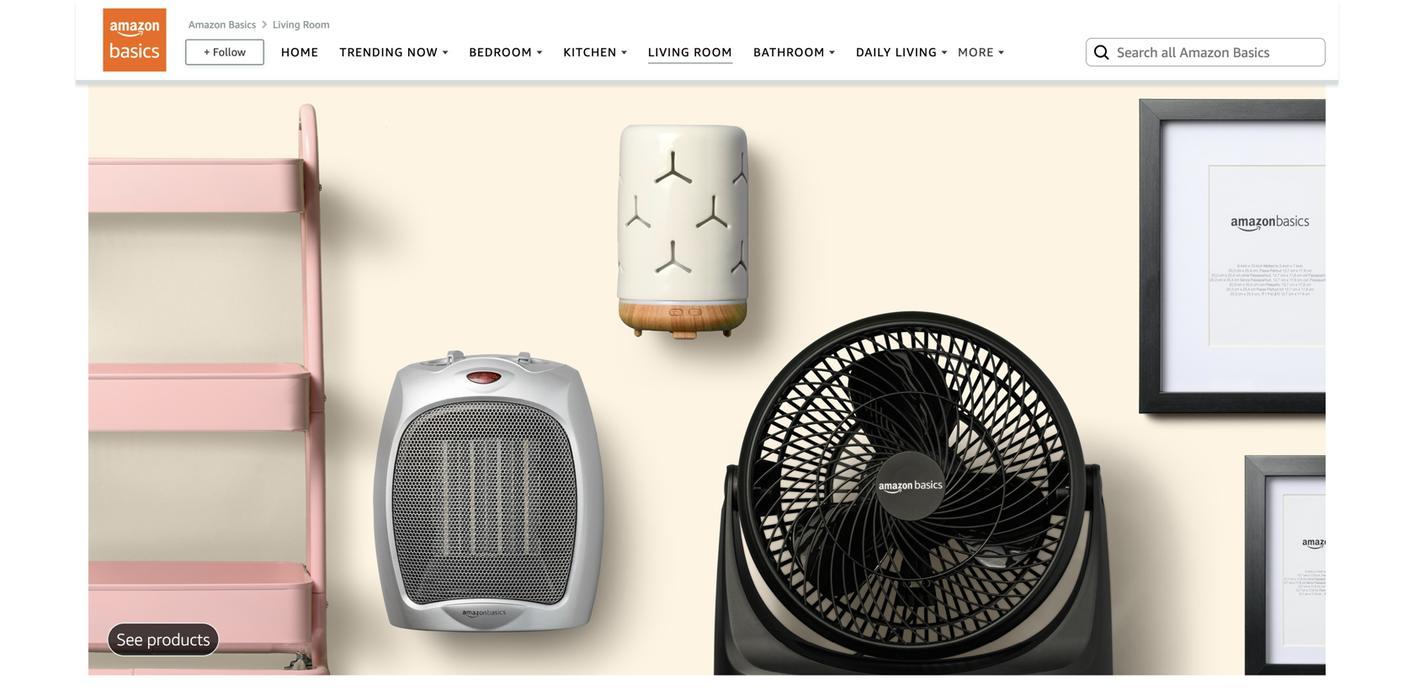 Task type: vqa. For each thing, say whether or not it's contained in the screenshot.
Blink Smart Security for Every Home
no



Task type: describe. For each thing, give the bounding box(es) containing it.
amazon basics link
[[189, 18, 256, 30]]

search image
[[1092, 42, 1112, 62]]

+
[[204, 45, 210, 58]]

living room link
[[273, 18, 330, 30]]

follow
[[213, 45, 246, 58]]

+ follow button
[[186, 40, 263, 64]]

basics
[[229, 18, 256, 30]]

Search all Amazon Basics search field
[[1117, 38, 1298, 66]]

amazon
[[189, 18, 226, 30]]

living
[[273, 18, 300, 30]]



Task type: locate. For each thing, give the bounding box(es) containing it.
+ follow
[[204, 45, 246, 58]]

living room
[[273, 18, 330, 30]]

amazon basics
[[189, 18, 256, 30]]

room
[[303, 18, 330, 30]]

amazon basics logo image
[[103, 8, 166, 72]]



